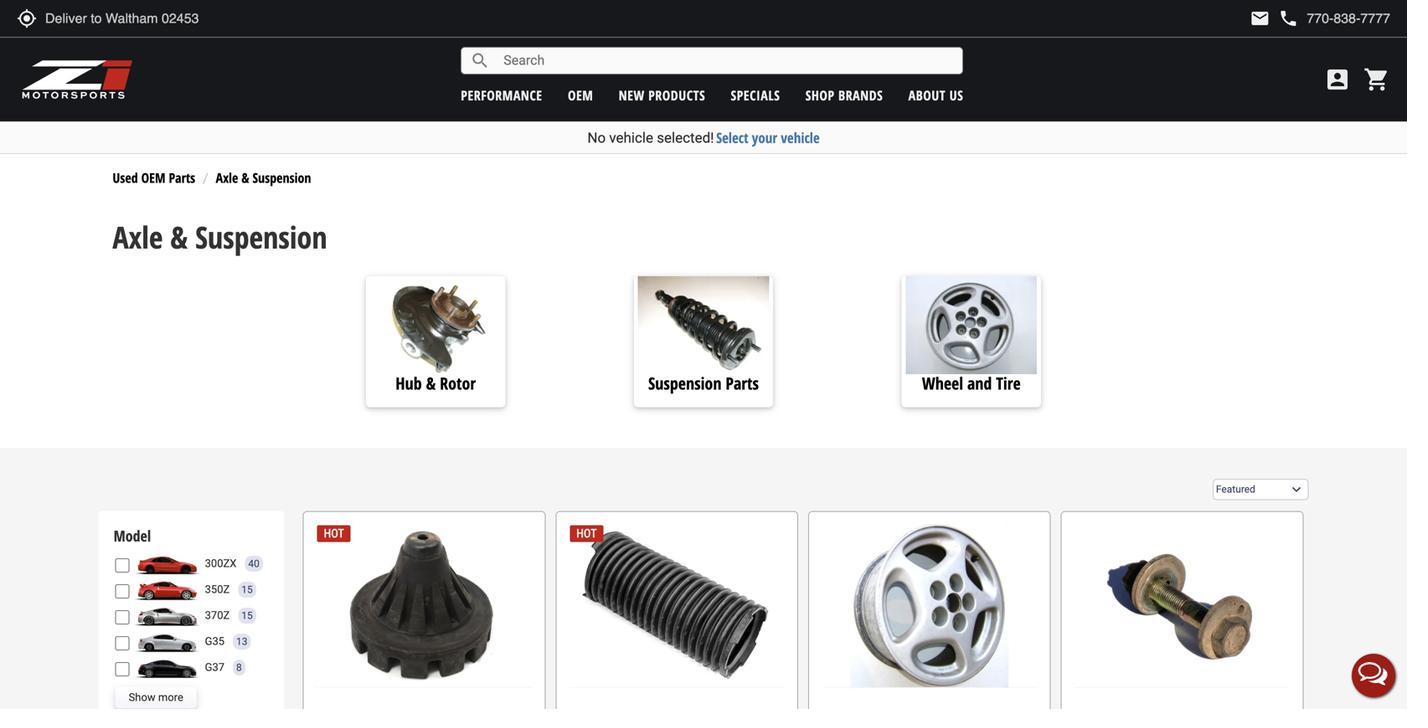 Task type: describe. For each thing, give the bounding box(es) containing it.
select your vehicle link
[[717, 128, 820, 147]]

wheel and tire link
[[902, 372, 1042, 395]]

8
[[236, 662, 242, 674]]

1 vertical spatial suspension
[[195, 216, 327, 257]]

search
[[470, 51, 490, 71]]

rotor
[[440, 372, 476, 395]]

& for hub & rotor link
[[426, 372, 436, 395]]

phone link
[[1279, 8, 1391, 28]]

350z
[[205, 584, 230, 596]]

about us
[[909, 86, 964, 104]]

370z
[[205, 610, 230, 622]]

selected!
[[657, 129, 714, 146]]

15 for 350z
[[242, 584, 253, 596]]

your
[[752, 128, 778, 147]]

mail
[[1251, 8, 1271, 28]]

0 vertical spatial axle & suspension
[[216, 169, 311, 187]]

about us link
[[909, 86, 964, 104]]

13
[[236, 636, 248, 648]]

0 vertical spatial oem
[[568, 86, 594, 104]]

used oem parts
[[113, 169, 195, 187]]

0 vertical spatial suspension
[[253, 169, 311, 187]]

vehicle inside no vehicle selected! select your vehicle
[[610, 129, 654, 146]]

suspension parts
[[649, 372, 759, 395]]

suspension parts link
[[634, 372, 774, 395]]

show more
[[129, 692, 183, 705]]

infiniti g35 coupe sedan v35 v36 skyline 2003 2004 2005 2006 2007 2008 3.5l vq35de revup rev up vq35hr z1 motorsports image
[[134, 631, 201, 653]]

wheel and tire
[[923, 372, 1021, 395]]

more
[[158, 692, 183, 705]]

axle & suspension link
[[216, 169, 311, 187]]

new
[[619, 86, 645, 104]]

hub & rotor
[[396, 372, 476, 395]]

g37
[[205, 662, 225, 674]]

1 vertical spatial oem
[[141, 169, 166, 187]]

nissan 300zx z32 1990 1991 1992 1993 1994 1995 1996 vg30dett vg30de twin turbo non turbo z1 motorsports image
[[134, 554, 201, 575]]

specials
[[731, 86, 780, 104]]

used
[[113, 169, 138, 187]]



Task type: vqa. For each thing, say whether or not it's contained in the screenshot.
the Sale
no



Task type: locate. For each thing, give the bounding box(es) containing it.
model
[[114, 526, 151, 547]]

nissan 370z z34 2009 2010 2011 2012 2013 2014 2015 2016 2017 2018 2019 3.7l vq37vhr vhr nismo z1 motorsports image
[[134, 605, 201, 627]]

&
[[242, 169, 249, 187], [170, 216, 188, 257], [426, 372, 436, 395]]

Search search field
[[490, 48, 963, 74]]

us
[[950, 86, 964, 104]]

1 vertical spatial 15
[[242, 610, 253, 622]]

& for axle & suspension 'link'
[[242, 169, 249, 187]]

hub
[[396, 372, 422, 395]]

1 vertical spatial axle & suspension
[[113, 216, 327, 257]]

oem
[[568, 86, 594, 104], [141, 169, 166, 187]]

account_box link
[[1321, 66, 1356, 93]]

2 horizontal spatial &
[[426, 372, 436, 395]]

new products link
[[619, 86, 706, 104]]

show more button
[[115, 688, 197, 709]]

and
[[968, 372, 992, 395]]

axle down used
[[113, 216, 163, 257]]

1 horizontal spatial oem
[[568, 86, 594, 104]]

nissan 350z z33 2003 2004 2005 2006 2007 2008 2009 vq35de 3.5l revup rev up vq35hr nismo z1 motorsports image
[[134, 579, 201, 601]]

mail phone
[[1251, 8, 1299, 28]]

2 vertical spatial &
[[426, 372, 436, 395]]

15 for 370z
[[242, 610, 253, 622]]

15
[[242, 584, 253, 596], [242, 610, 253, 622]]

z1 motorsports logo image
[[21, 59, 134, 101]]

300zx
[[205, 558, 237, 570]]

tire
[[997, 372, 1021, 395]]

performance link
[[461, 86, 543, 104]]

shop brands
[[806, 86, 883, 104]]

None checkbox
[[115, 611, 130, 625], [115, 663, 130, 677], [115, 611, 130, 625], [115, 663, 130, 677]]

axle & suspension
[[216, 169, 311, 187], [113, 216, 327, 257]]

brands
[[839, 86, 883, 104]]

oem right used
[[141, 169, 166, 187]]

performance
[[461, 86, 543, 104]]

0 vertical spatial &
[[242, 169, 249, 187]]

axle
[[216, 169, 238, 187], [113, 216, 163, 257]]

shop brands link
[[806, 86, 883, 104]]

new products
[[619, 86, 706, 104]]

1 horizontal spatial &
[[242, 169, 249, 187]]

infiniti g37 coupe sedan convertible v36 cv36 hv36 skyline 2008 2009 2010 2011 2012 2013 3.7l vq37vhr z1 motorsports image
[[134, 657, 201, 679]]

about
[[909, 86, 946, 104]]

0 horizontal spatial vehicle
[[610, 129, 654, 146]]

axle right used oem parts link at the left top of the page
[[216, 169, 238, 187]]

my_location
[[17, 8, 37, 28]]

no vehicle selected! select your vehicle
[[588, 128, 820, 147]]

wheel
[[923, 372, 964, 395]]

1 vertical spatial parts
[[726, 372, 759, 395]]

shop
[[806, 86, 835, 104]]

1 vertical spatial axle
[[113, 216, 163, 257]]

hub & rotor link
[[366, 372, 506, 395]]

show
[[129, 692, 156, 705]]

15 down "40"
[[242, 584, 253, 596]]

no
[[588, 129, 606, 146]]

1 horizontal spatial axle
[[216, 169, 238, 187]]

shopping_cart link
[[1360, 66, 1391, 93]]

40
[[248, 558, 260, 570]]

vehicle right 'your'
[[781, 128, 820, 147]]

mail link
[[1251, 8, 1271, 28]]

0 vertical spatial 15
[[242, 584, 253, 596]]

1 horizontal spatial parts
[[726, 372, 759, 395]]

used oem parts link
[[113, 169, 195, 187]]

1 15 from the top
[[242, 584, 253, 596]]

0 horizontal spatial oem
[[141, 169, 166, 187]]

parts
[[169, 169, 195, 187], [726, 372, 759, 395]]

g35
[[205, 636, 225, 648]]

0 vertical spatial axle
[[216, 169, 238, 187]]

vehicle
[[781, 128, 820, 147], [610, 129, 654, 146]]

shopping_cart
[[1364, 66, 1391, 93]]

account_box
[[1325, 66, 1352, 93]]

15 up 13
[[242, 610, 253, 622]]

2 vertical spatial suspension
[[649, 372, 722, 395]]

select
[[717, 128, 749, 147]]

suspension
[[253, 169, 311, 187], [195, 216, 327, 257], [649, 372, 722, 395]]

None checkbox
[[115, 559, 130, 573], [115, 585, 130, 599], [115, 637, 130, 651], [115, 559, 130, 573], [115, 585, 130, 599], [115, 637, 130, 651]]

1 horizontal spatial vehicle
[[781, 128, 820, 147]]

oem up no at the top left
[[568, 86, 594, 104]]

1 vertical spatial &
[[170, 216, 188, 257]]

phone
[[1279, 8, 1299, 28]]

0 horizontal spatial &
[[170, 216, 188, 257]]

specials link
[[731, 86, 780, 104]]

oem link
[[568, 86, 594, 104]]

vehicle right no at the top left
[[610, 129, 654, 146]]

0 horizontal spatial axle
[[113, 216, 163, 257]]

0 horizontal spatial parts
[[169, 169, 195, 187]]

2 15 from the top
[[242, 610, 253, 622]]

products
[[649, 86, 706, 104]]

0 vertical spatial parts
[[169, 169, 195, 187]]



